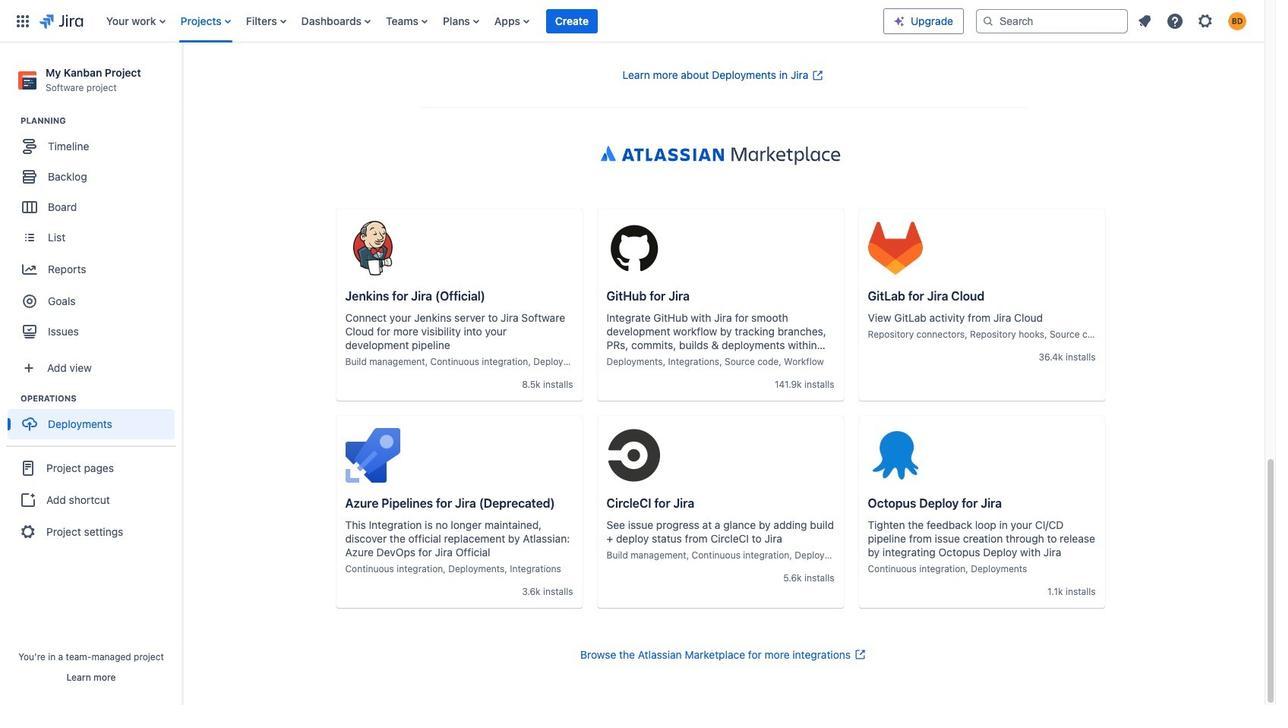 Task type: describe. For each thing, give the bounding box(es) containing it.
heading for 'operations' icon
[[21, 393, 182, 405]]

azure pipelines for jira (deprecated) image
[[345, 428, 400, 483]]

settings image
[[1197, 12, 1215, 30]]

primary element
[[9, 0, 884, 42]]

sidebar navigation image
[[166, 61, 199, 91]]

goal image
[[23, 295, 36, 309]]

gitlab for jira cloud image
[[868, 221, 923, 276]]

heading for planning image
[[21, 115, 182, 127]]

1 horizontal spatial list
[[1131, 7, 1256, 35]]

octopus deploy for jira image
[[868, 428, 923, 483]]

your profile and settings image
[[1229, 12, 1247, 30]]



Task type: vqa. For each thing, say whether or not it's contained in the screenshot.
ADD PEOPLE icon
no



Task type: locate. For each thing, give the bounding box(es) containing it.
circleci for jira image
[[607, 428, 661, 483]]

1 heading from the top
[[21, 115, 182, 127]]

appswitcher icon image
[[14, 12, 32, 30]]

group
[[8, 115, 182, 352], [8, 393, 182, 445], [6, 446, 176, 554]]

operations image
[[2, 390, 21, 408]]

None search field
[[976, 9, 1128, 33]]

sidebar element
[[0, 43, 182, 706]]

0 horizontal spatial list
[[99, 0, 884, 42]]

Search field
[[976, 9, 1128, 33]]

jira image
[[40, 12, 83, 30], [40, 12, 83, 30]]

heading
[[21, 115, 182, 127], [21, 393, 182, 405]]

search image
[[982, 15, 995, 27]]

notifications image
[[1136, 12, 1154, 30]]

group for planning image
[[8, 115, 182, 352]]

jenkins for jira (official) image
[[345, 221, 400, 276]]

list
[[99, 0, 884, 42], [1131, 7, 1256, 35]]

0 vertical spatial heading
[[21, 115, 182, 127]]

1 vertical spatial heading
[[21, 393, 182, 405]]

github for jira image
[[607, 221, 661, 276]]

help image
[[1166, 12, 1184, 30]]

0 vertical spatial group
[[8, 115, 182, 352]]

2 vertical spatial group
[[6, 446, 176, 554]]

2 heading from the top
[[21, 393, 182, 405]]

banner
[[0, 0, 1265, 43]]

list item
[[546, 0, 598, 42]]

group for 'operations' icon
[[8, 393, 182, 445]]

planning image
[[2, 112, 21, 130]]

1 vertical spatial group
[[8, 393, 182, 445]]



